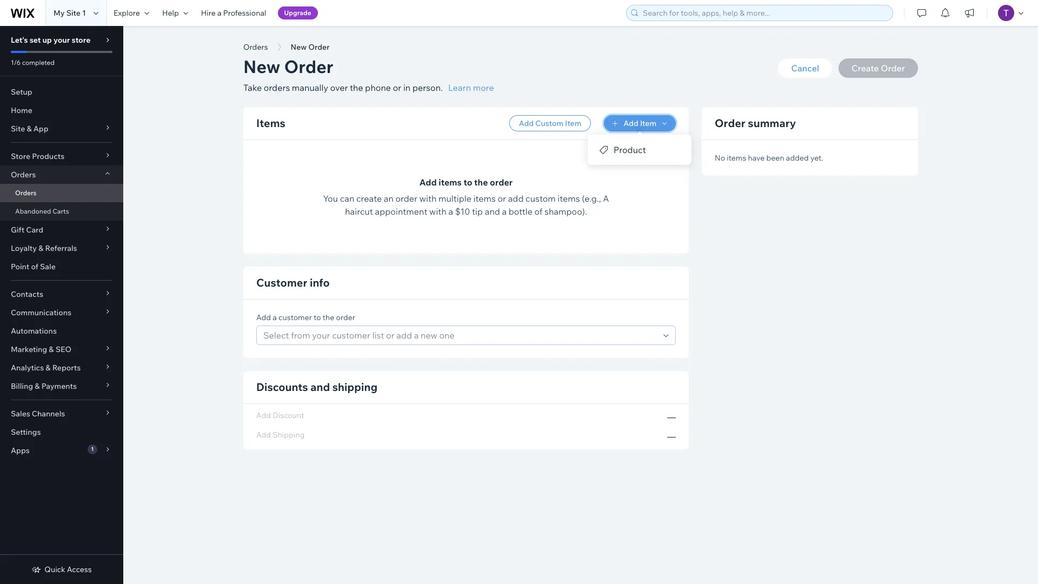 Task type: describe. For each thing, give the bounding box(es) containing it.
added
[[787, 153, 809, 163]]

custom
[[536, 118, 564, 128]]

upgrade
[[284, 9, 311, 17]]

analytics & reports
[[11, 363, 81, 373]]

discounts
[[256, 380, 308, 394]]

1 — from the top
[[668, 412, 676, 423]]

card
[[26, 225, 43, 235]]

communications button
[[0, 304, 123, 322]]

new order take orders manually over the phone or in person. learn more
[[243, 56, 494, 93]]

customer
[[256, 276, 308, 289]]

of inside sidebar element
[[31, 262, 38, 272]]

add item button
[[604, 115, 676, 131]]

or inside add items to the order you can create an order with multiple items or add custom items (e.g., a haircut appointment with a $10 tip and a bottle of shampoo).
[[498, 193, 506, 204]]

appointment
[[375, 206, 428, 217]]

and inside add items to the order you can create an order with multiple items or add custom items (e.g., a haircut appointment with a $10 tip and a bottle of shampoo).
[[485, 206, 500, 217]]

2 — from the top
[[668, 431, 676, 442]]

multiple
[[439, 193, 472, 204]]

no
[[715, 153, 726, 163]]

shipping
[[333, 380, 378, 394]]

help
[[162, 8, 179, 18]]

manually
[[292, 82, 328, 93]]

new for new order take orders manually over the phone or in person. learn more
[[243, 56, 281, 77]]

items right no
[[727, 153, 747, 163]]

settings
[[11, 427, 41, 437]]

store
[[72, 35, 91, 45]]

loyalty & referrals
[[11, 243, 77, 253]]

summary
[[748, 116, 797, 130]]

0 horizontal spatial the
[[323, 313, 335, 322]]

loyalty & referrals button
[[0, 239, 123, 258]]

items up shampoo).
[[558, 193, 580, 204]]

a right "hire"
[[217, 8, 222, 18]]

the inside add items to the order you can create an order with multiple items or add custom items (e.g., a haircut appointment with a $10 tip and a bottle of shampoo).
[[475, 177, 488, 188]]

add custom item
[[519, 118, 582, 128]]

add custom item button
[[509, 115, 591, 131]]

1 vertical spatial to
[[314, 313, 321, 322]]

marketing & seo button
[[0, 340, 123, 359]]

orders for orders popup button
[[11, 170, 36, 180]]

item inside button
[[640, 118, 657, 128]]

add for item
[[624, 118, 639, 128]]

& for marketing
[[49, 345, 54, 354]]

create
[[357, 193, 382, 204]]

billing
[[11, 381, 33, 391]]

your
[[54, 35, 70, 45]]

explore
[[114, 8, 140, 18]]

professional
[[223, 8, 266, 18]]

sales channels
[[11, 409, 65, 419]]

abandoned carts link
[[0, 202, 123, 221]]

Search for tools, apps, help & more... field
[[640, 5, 890, 21]]

hire
[[201, 8, 216, 18]]

haircut
[[345, 206, 373, 217]]

home link
[[0, 101, 123, 120]]

1 horizontal spatial site
[[66, 8, 81, 18]]

abandoned carts
[[15, 207, 69, 215]]

bottle
[[509, 206, 533, 217]]

orders button
[[0, 166, 123, 184]]

sales channels button
[[0, 405, 123, 423]]

& for site
[[27, 124, 32, 134]]

& for analytics
[[46, 363, 51, 373]]

more
[[473, 82, 494, 93]]

tip
[[472, 206, 483, 217]]

analytics & reports button
[[0, 359, 123, 377]]

& for loyalty
[[38, 243, 43, 253]]

$10
[[455, 206, 470, 217]]

yet.
[[811, 153, 824, 163]]

0 horizontal spatial and
[[311, 380, 330, 394]]

hire a professional
[[201, 8, 266, 18]]

1 vertical spatial order
[[396, 193, 418, 204]]

new for new order
[[291, 42, 307, 52]]

add a customer to the order
[[256, 313, 355, 322]]

seo
[[56, 345, 71, 354]]

sale
[[40, 262, 56, 272]]

quick access
[[45, 565, 92, 575]]

new order button
[[285, 39, 335, 55]]

add item
[[624, 118, 657, 128]]

orders
[[264, 82, 290, 93]]

completed
[[22, 58, 55, 67]]

item inside 'button'
[[565, 118, 582, 128]]

(e.g.,
[[582, 193, 601, 204]]

billing & payments button
[[0, 377, 123, 395]]

customer info
[[256, 276, 330, 289]]

items up multiple
[[439, 177, 462, 188]]

my site 1
[[54, 8, 86, 18]]

you
[[323, 193, 338, 204]]

point of sale
[[11, 262, 56, 272]]

customer
[[279, 313, 312, 322]]

billing & payments
[[11, 381, 77, 391]]

shampoo).
[[545, 206, 587, 217]]

contacts button
[[0, 285, 123, 304]]

discounts and shipping
[[256, 380, 378, 394]]

let's
[[11, 35, 28, 45]]

cancel button
[[779, 58, 833, 78]]

sales
[[11, 409, 30, 419]]

Select from your customer list or add a new one field
[[260, 326, 661, 345]]

the inside new order take orders manually over the phone or in person. learn more
[[350, 82, 363, 93]]



Task type: vqa. For each thing, say whether or not it's contained in the screenshot.
'Order' to the top
yes



Task type: locate. For each thing, give the bounding box(es) containing it.
of down the custom
[[535, 206, 543, 217]]

order for new order
[[309, 42, 330, 52]]

1 vertical spatial —
[[668, 431, 676, 442]]

point
[[11, 262, 29, 272]]

orders inside button
[[243, 42, 268, 52]]

1 item from the left
[[565, 118, 582, 128]]

and
[[485, 206, 500, 217], [311, 380, 330, 394]]

item
[[565, 118, 582, 128], [640, 118, 657, 128]]

& right billing in the bottom left of the page
[[35, 381, 40, 391]]

1 vertical spatial with
[[430, 206, 447, 217]]

1/6 completed
[[11, 58, 55, 67]]

1 vertical spatial or
[[498, 193, 506, 204]]

1 horizontal spatial new
[[291, 42, 307, 52]]

0 horizontal spatial order
[[336, 313, 355, 322]]

abandoned
[[15, 207, 51, 215]]

a
[[603, 193, 609, 204]]

referrals
[[45, 243, 77, 253]]

2 vertical spatial orders
[[15, 189, 37, 197]]

to inside add items to the order you can create an order with multiple items or add custom items (e.g., a haircut appointment with a $10 tip and a bottle of shampoo).
[[464, 177, 473, 188]]

orders link
[[0, 184, 123, 202]]

of left sale
[[31, 262, 38, 272]]

0 horizontal spatial to
[[314, 313, 321, 322]]

store
[[11, 151, 30, 161]]

add
[[508, 193, 524, 204]]

new inside new order take orders manually over the phone or in person. learn more
[[243, 56, 281, 77]]

apps
[[11, 446, 30, 456]]

site & app
[[11, 124, 48, 134]]

order down new order
[[284, 56, 334, 77]]

1 horizontal spatial to
[[464, 177, 473, 188]]

custom
[[526, 193, 556, 204]]

products
[[32, 151, 64, 161]]

& left app
[[27, 124, 32, 134]]

0 vertical spatial of
[[535, 206, 543, 217]]

order up appointment
[[396, 193, 418, 204]]

& inside popup button
[[35, 381, 40, 391]]

order for new order take orders manually over the phone or in person. learn more
[[284, 56, 334, 77]]

automations
[[11, 326, 57, 336]]

add items to the order you can create an order with multiple items or add custom items (e.g., a haircut appointment with a $10 tip and a bottle of shampoo).
[[323, 177, 609, 217]]

my
[[54, 8, 65, 18]]

site
[[66, 8, 81, 18], [11, 124, 25, 134]]

upgrade button
[[278, 6, 318, 19]]

2 horizontal spatial order
[[490, 177, 513, 188]]

0 vertical spatial new
[[291, 42, 307, 52]]

learn
[[448, 82, 471, 93]]

add
[[519, 118, 534, 128], [624, 118, 639, 128], [420, 177, 437, 188], [256, 313, 271, 322]]

orders inside popup button
[[11, 170, 36, 180]]

0 vertical spatial order
[[490, 177, 513, 188]]

1 horizontal spatial the
[[350, 82, 363, 93]]

add inside add items to the order you can create an order with multiple items or add custom items (e.g., a haircut appointment with a $10 tip and a bottle of shampoo).
[[420, 177, 437, 188]]

an
[[384, 193, 394, 204]]

& for billing
[[35, 381, 40, 391]]

site & app button
[[0, 120, 123, 138]]

orders for orders button
[[243, 42, 268, 52]]

& right the loyalty
[[38, 243, 43, 253]]

order down 'upgrade' button
[[309, 42, 330, 52]]

setup
[[11, 87, 32, 97]]

orders button
[[238, 39, 274, 55]]

add up appointment
[[420, 177, 437, 188]]

sidebar element
[[0, 26, 123, 584]]

gift card button
[[0, 221, 123, 239]]

the right over
[[350, 82, 363, 93]]

1 vertical spatial order
[[284, 56, 334, 77]]

been
[[767, 153, 785, 163]]

site down home
[[11, 124, 25, 134]]

1 vertical spatial 1
[[91, 446, 94, 453]]

& inside dropdown button
[[27, 124, 32, 134]]

add for a
[[256, 313, 271, 322]]

0 horizontal spatial new
[[243, 56, 281, 77]]

0 vertical spatial —
[[668, 412, 676, 423]]

add for items
[[420, 177, 437, 188]]

0 vertical spatial and
[[485, 206, 500, 217]]

a left bottle
[[502, 206, 507, 217]]

1 horizontal spatial 1
[[91, 446, 94, 453]]

order
[[309, 42, 330, 52], [284, 56, 334, 77], [715, 116, 746, 130]]

0 horizontal spatial or
[[393, 82, 402, 93]]

phone
[[365, 82, 391, 93]]

orders down store
[[11, 170, 36, 180]]

0 horizontal spatial of
[[31, 262, 38, 272]]

a left $10
[[449, 206, 453, 217]]

0 vertical spatial site
[[66, 8, 81, 18]]

1 vertical spatial of
[[31, 262, 38, 272]]

new down 'upgrade' button
[[291, 42, 307, 52]]

site right my
[[66, 8, 81, 18]]

2 vertical spatial order
[[336, 313, 355, 322]]

2 vertical spatial order
[[715, 116, 746, 130]]

2 vertical spatial the
[[323, 313, 335, 322]]

1 inside sidebar element
[[91, 446, 94, 453]]

order inside button
[[309, 42, 330, 52]]

order inside new order take orders manually over the phone or in person. learn more
[[284, 56, 334, 77]]

add inside button
[[624, 118, 639, 128]]

with left multiple
[[420, 193, 437, 204]]

quick
[[45, 565, 65, 575]]

communications
[[11, 308, 71, 318]]

order right customer
[[336, 313, 355, 322]]

0 vertical spatial to
[[464, 177, 473, 188]]

quick access button
[[32, 565, 92, 575]]

learn more link
[[448, 81, 494, 94]]

1 horizontal spatial and
[[485, 206, 500, 217]]

0 vertical spatial the
[[350, 82, 363, 93]]

add left custom
[[519, 118, 534, 128]]

the up tip
[[475, 177, 488, 188]]

to
[[464, 177, 473, 188], [314, 313, 321, 322]]

2 item from the left
[[640, 118, 657, 128]]

& left seo
[[49, 345, 54, 354]]

new order
[[291, 42, 330, 52]]

item right custom
[[565, 118, 582, 128]]

0 horizontal spatial item
[[565, 118, 582, 128]]

add for custom
[[519, 118, 534, 128]]

2 horizontal spatial the
[[475, 177, 488, 188]]

gift
[[11, 225, 24, 235]]

gift card
[[11, 225, 43, 235]]

with
[[420, 193, 437, 204], [430, 206, 447, 217]]

1 vertical spatial the
[[475, 177, 488, 188]]

1 horizontal spatial item
[[640, 118, 657, 128]]

home
[[11, 105, 32, 115]]

let's set up your store
[[11, 35, 91, 45]]

1 vertical spatial new
[[243, 56, 281, 77]]

add up product in the top of the page
[[624, 118, 639, 128]]

and right tip
[[485, 206, 500, 217]]

to right customer
[[314, 313, 321, 322]]

or inside new order take orders manually over the phone or in person. learn more
[[393, 82, 402, 93]]

new down orders button
[[243, 56, 281, 77]]

items
[[256, 116, 286, 130]]

1 horizontal spatial or
[[498, 193, 506, 204]]

up
[[42, 35, 52, 45]]

product button
[[588, 140, 692, 160]]

items up tip
[[474, 193, 496, 204]]

0 vertical spatial order
[[309, 42, 330, 52]]

& inside "popup button"
[[49, 345, 54, 354]]

orders down the professional
[[243, 42, 268, 52]]

1 right my
[[82, 8, 86, 18]]

the
[[350, 82, 363, 93], [475, 177, 488, 188], [323, 313, 335, 322]]

settings link
[[0, 423, 123, 441]]

1 horizontal spatial of
[[535, 206, 543, 217]]

can
[[340, 193, 355, 204]]

automations link
[[0, 322, 123, 340]]

have
[[748, 153, 765, 163]]

&
[[27, 124, 32, 134], [38, 243, 43, 253], [49, 345, 54, 354], [46, 363, 51, 373], [35, 381, 40, 391]]

1 vertical spatial and
[[311, 380, 330, 394]]

setup link
[[0, 83, 123, 101]]

1 horizontal spatial order
[[396, 193, 418, 204]]

1 vertical spatial orders
[[11, 170, 36, 180]]

site inside site & app dropdown button
[[11, 124, 25, 134]]

or left add
[[498, 193, 506, 204]]

0 vertical spatial orders
[[243, 42, 268, 52]]

channels
[[32, 409, 65, 419]]

or left in
[[393, 82, 402, 93]]

reports
[[52, 363, 81, 373]]

items
[[727, 153, 747, 163], [439, 177, 462, 188], [474, 193, 496, 204], [558, 193, 580, 204]]

set
[[30, 35, 41, 45]]

cancel
[[792, 63, 820, 74]]

no items have been added yet.
[[715, 153, 824, 163]]

0 vertical spatial or
[[393, 82, 402, 93]]

orders
[[243, 42, 268, 52], [11, 170, 36, 180], [15, 189, 37, 197]]

the right customer
[[323, 313, 335, 322]]

1 vertical spatial site
[[11, 124, 25, 134]]

app
[[33, 124, 48, 134]]

marketing
[[11, 345, 47, 354]]

orders for orders link
[[15, 189, 37, 197]]

item up product button on the top right of the page
[[640, 118, 657, 128]]

0 horizontal spatial 1
[[82, 8, 86, 18]]

& left reports
[[46, 363, 51, 373]]

person.
[[413, 82, 443, 93]]

to up multiple
[[464, 177, 473, 188]]

add inside 'button'
[[519, 118, 534, 128]]

1 down settings 'link'
[[91, 446, 94, 453]]

access
[[67, 565, 92, 575]]

help button
[[156, 0, 195, 26]]

point of sale link
[[0, 258, 123, 276]]

carts
[[53, 207, 69, 215]]

a left customer
[[273, 313, 277, 322]]

new inside button
[[291, 42, 307, 52]]

0 vertical spatial 1
[[82, 8, 86, 18]]

loyalty
[[11, 243, 37, 253]]

and left shipping
[[311, 380, 330, 394]]

0 vertical spatial with
[[420, 193, 437, 204]]

marketing & seo
[[11, 345, 71, 354]]

order up no
[[715, 116, 746, 130]]

store products
[[11, 151, 64, 161]]

with down multiple
[[430, 206, 447, 217]]

add left customer
[[256, 313, 271, 322]]

order up add
[[490, 177, 513, 188]]

orders up abandoned in the left top of the page
[[15, 189, 37, 197]]

1/6
[[11, 58, 21, 67]]

of inside add items to the order you can create an order with multiple items or add custom items (e.g., a haircut appointment with a $10 tip and a bottle of shampoo).
[[535, 206, 543, 217]]

0 horizontal spatial site
[[11, 124, 25, 134]]



